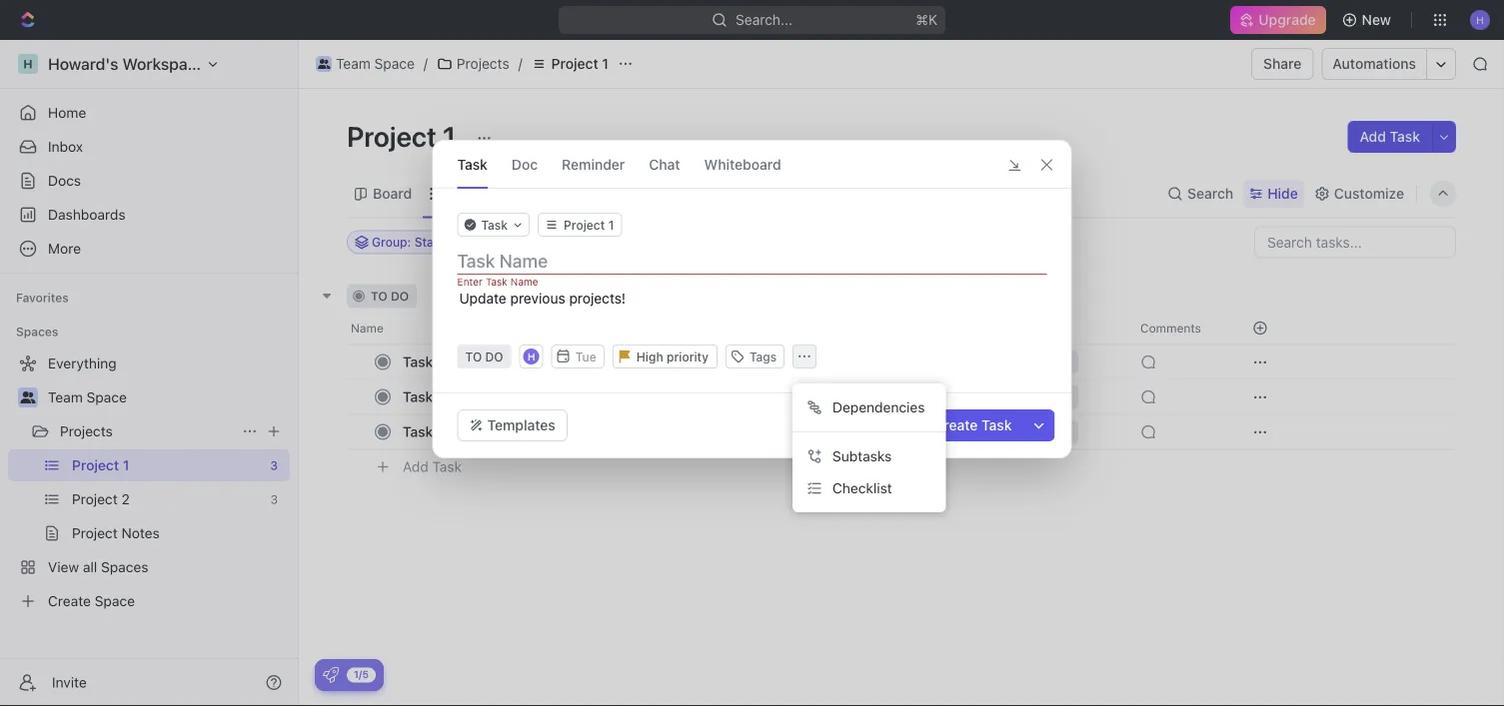 Task type: describe. For each thing, give the bounding box(es) containing it.
1 vertical spatial 1
[[443, 119, 456, 152]]

0 vertical spatial 1
[[602, 55, 609, 72]]

whiteboard
[[704, 156, 781, 172]]

calendar link
[[506, 180, 569, 208]]

doc
[[512, 156, 538, 172]]

user group image
[[318, 59, 330, 69]]

1 vertical spatial add
[[495, 289, 518, 303]]

board
[[373, 185, 412, 202]]

to
[[371, 289, 388, 303]]

update previous projects!
[[459, 290, 626, 307]]

task button
[[457, 141, 488, 188]]

favorites
[[16, 291, 69, 305]]

sidebar navigation
[[0, 40, 299, 707]]

chat button
[[649, 141, 680, 188]]

create
[[934, 417, 978, 434]]

home
[[48, 104, 86, 121]]

new button
[[1334, 4, 1403, 36]]

0 horizontal spatial add
[[403, 459, 429, 475]]

projects!
[[569, 290, 626, 307]]

0 vertical spatial add task button
[[1348, 121, 1432, 153]]

0 horizontal spatial team space link
[[48, 382, 286, 414]]

doc button
[[512, 141, 538, 188]]

task inside button
[[982, 417, 1012, 434]]

0 horizontal spatial project
[[347, 119, 437, 152]]

user group image
[[20, 392, 35, 404]]

2 horizontal spatial add
[[1360, 128, 1386, 145]]

customize
[[1334, 185, 1404, 202]]

automations
[[1333, 55, 1416, 72]]

subtasks
[[833, 448, 892, 465]]

inbox
[[48, 138, 83, 155]]

to do
[[371, 289, 409, 303]]

search button
[[1162, 180, 1240, 208]]

onboarding checklist button element
[[323, 668, 339, 684]]

‎task for ‎task 2
[[403, 389, 433, 405]]

subtasks button
[[801, 441, 938, 473]]

dashboards
[[48, 206, 126, 223]]

customize button
[[1308, 180, 1410, 208]]

‎task 1
[[403, 354, 443, 370]]

1 horizontal spatial team
[[336, 55, 371, 72]]

Task Name text field
[[457, 249, 1051, 273]]

share button
[[1252, 48, 1314, 80]]

onboarding checklist button image
[[323, 668, 339, 684]]

⌘k
[[916, 11, 938, 28]]

inbox link
[[8, 131, 290, 163]]

1 vertical spatial add task
[[495, 289, 548, 303]]

1/5
[[354, 669, 369, 681]]

team inside sidebar navigation
[[48, 389, 83, 406]]

reminder
[[562, 156, 625, 172]]

share
[[1264, 55, 1302, 72]]

1 vertical spatial project 1
[[347, 119, 462, 152]]



Task type: vqa. For each thing, say whether or not it's contained in the screenshot.
the Team
yes



Task type: locate. For each thing, give the bounding box(es) containing it.
table link
[[676, 180, 716, 208]]

team
[[336, 55, 371, 72], [48, 389, 83, 406]]

team space right user group image
[[336, 55, 415, 72]]

2 / from the left
[[518, 55, 522, 72]]

task up customize
[[1390, 128, 1420, 145]]

3 right do
[[432, 289, 440, 303]]

dialog
[[432, 140, 1072, 459]]

checklist
[[833, 480, 892, 497]]

update
[[459, 290, 507, 307]]

0 horizontal spatial team space
[[48, 389, 127, 406]]

0 horizontal spatial project 1
[[347, 119, 462, 152]]

invite
[[52, 675, 87, 691]]

1 ‎task from the top
[[403, 354, 433, 370]]

tree inside sidebar navigation
[[8, 348, 290, 618]]

upgrade link
[[1231, 6, 1326, 34]]

previous
[[510, 290, 565, 307]]

dashboards link
[[8, 199, 290, 231]]

1 vertical spatial space
[[87, 389, 127, 406]]

task 3
[[403, 424, 446, 440]]

tree containing team space
[[8, 348, 290, 618]]

docs link
[[8, 165, 290, 197]]

0 vertical spatial project
[[551, 55, 599, 72]]

1 horizontal spatial project
[[551, 55, 599, 72]]

0 vertical spatial ‎task
[[403, 354, 433, 370]]

‎task up the ‎task 2
[[403, 354, 433, 370]]

task
[[1390, 128, 1420, 145], [457, 156, 488, 172], [521, 289, 548, 303], [982, 417, 1012, 434], [403, 424, 433, 440], [432, 459, 462, 475]]

gantt link
[[602, 180, 643, 208]]

3
[[432, 289, 440, 303], [437, 424, 446, 440]]

board link
[[369, 180, 412, 208]]

0 horizontal spatial team
[[48, 389, 83, 406]]

2
[[437, 389, 445, 405]]

space inside sidebar navigation
[[87, 389, 127, 406]]

task down the ‎task 2
[[403, 424, 433, 440]]

team right user group image
[[336, 55, 371, 72]]

Search tasks... text field
[[1255, 227, 1455, 257]]

/
[[424, 55, 428, 72], [518, 55, 522, 72]]

‎task for ‎task 1
[[403, 354, 433, 370]]

space right user group image
[[374, 55, 415, 72]]

3 inside the task 3 link
[[437, 424, 446, 440]]

calendar
[[510, 185, 569, 202]]

create task
[[934, 417, 1012, 434]]

1 vertical spatial projects link
[[60, 416, 234, 448]]

0 vertical spatial projects
[[457, 55, 509, 72]]

task right create
[[982, 417, 1012, 434]]

gantt
[[606, 185, 643, 202]]

tree
[[8, 348, 290, 618]]

0 vertical spatial team space
[[336, 55, 415, 72]]

0 vertical spatial add
[[1360, 128, 1386, 145]]

0 horizontal spatial add task
[[403, 459, 462, 475]]

hide button
[[1244, 180, 1304, 208]]

team space right user group icon
[[48, 389, 127, 406]]

project inside project 1 link
[[551, 55, 599, 72]]

0 vertical spatial projects link
[[432, 52, 514, 76]]

dependencies
[[833, 399, 925, 416]]

projects
[[457, 55, 509, 72], [60, 423, 113, 440]]

team right user group icon
[[48, 389, 83, 406]]

1 horizontal spatial team space
[[336, 55, 415, 72]]

‎task 1 link
[[398, 348, 693, 377]]

add up customize
[[1360, 128, 1386, 145]]

team space link
[[311, 52, 420, 76], [48, 382, 286, 414]]

1 horizontal spatial space
[[374, 55, 415, 72]]

home link
[[8, 97, 290, 129]]

list
[[449, 185, 473, 202]]

projects link inside sidebar navigation
[[60, 416, 234, 448]]

project
[[551, 55, 599, 72], [347, 119, 437, 152]]

1 vertical spatial add task button
[[471, 284, 556, 308]]

search
[[1188, 185, 1234, 202]]

‎task 2
[[403, 389, 445, 405]]

1 horizontal spatial /
[[518, 55, 522, 72]]

projects link
[[432, 52, 514, 76], [60, 416, 234, 448]]

project 1
[[551, 55, 609, 72], [347, 119, 462, 152]]

1 horizontal spatial projects link
[[432, 52, 514, 76]]

space
[[374, 55, 415, 72], [87, 389, 127, 406]]

add
[[1360, 128, 1386, 145], [495, 289, 518, 303], [403, 459, 429, 475]]

0 vertical spatial project 1
[[551, 55, 609, 72]]

create task button
[[922, 410, 1024, 442]]

dependencies button
[[801, 392, 938, 424]]

project 1 link
[[526, 52, 614, 76]]

add task down task 3
[[403, 459, 462, 475]]

add task button up customize
[[1348, 121, 1432, 153]]

1 horizontal spatial team space link
[[311, 52, 420, 76]]

upgrade
[[1259, 11, 1316, 28]]

1 vertical spatial team space link
[[48, 382, 286, 414]]

1 vertical spatial projects
[[60, 423, 113, 440]]

team space
[[336, 55, 415, 72], [48, 389, 127, 406]]

list link
[[445, 180, 473, 208]]

table
[[680, 185, 716, 202]]

hide
[[1268, 185, 1298, 202]]

0 vertical spatial team space link
[[311, 52, 420, 76]]

‎task
[[403, 354, 433, 370], [403, 389, 433, 405]]

add task up ‎task 1 link
[[495, 289, 548, 303]]

2 vertical spatial add
[[403, 459, 429, 475]]

chat
[[649, 156, 680, 172]]

automations button
[[1323, 49, 1426, 79]]

dialog containing task
[[432, 140, 1072, 459]]

add task button up ‎task 1 link
[[471, 284, 556, 308]]

add down task 3
[[403, 459, 429, 475]]

0 vertical spatial 3
[[432, 289, 440, 303]]

add task button down task 3
[[394, 455, 470, 479]]

‎task 2 link
[[398, 383, 693, 412]]

task right update
[[521, 289, 548, 303]]

0 horizontal spatial space
[[87, 389, 127, 406]]

1 vertical spatial team
[[48, 389, 83, 406]]

spaces
[[16, 325, 58, 339]]

1 horizontal spatial projects
[[457, 55, 509, 72]]

0 vertical spatial add task
[[1360, 128, 1420, 145]]

projects inside sidebar navigation
[[60, 423, 113, 440]]

docs
[[48, 172, 81, 189]]

1 / from the left
[[424, 55, 428, 72]]

2 vertical spatial add task
[[403, 459, 462, 475]]

task up the list
[[457, 156, 488, 172]]

1
[[602, 55, 609, 72], [443, 119, 456, 152], [437, 354, 443, 370]]

0 vertical spatial space
[[374, 55, 415, 72]]

2 vertical spatial 1
[[437, 354, 443, 370]]

task 3 link
[[398, 418, 693, 447]]

2 vertical spatial add task button
[[394, 455, 470, 479]]

3 down 2
[[437, 424, 446, 440]]

team space inside sidebar navigation
[[48, 389, 127, 406]]

1 vertical spatial ‎task
[[403, 389, 433, 405]]

1 vertical spatial project
[[347, 119, 437, 152]]

‎task left 2
[[403, 389, 433, 405]]

1 horizontal spatial add task
[[495, 289, 548, 303]]

favorites button
[[8, 286, 77, 310]]

add task up customize
[[1360, 128, 1420, 145]]

1 horizontal spatial add
[[495, 289, 518, 303]]

2 ‎task from the top
[[403, 389, 433, 405]]

1 horizontal spatial project 1
[[551, 55, 609, 72]]

1 vertical spatial team space
[[48, 389, 127, 406]]

new
[[1362, 11, 1391, 28]]

reminder button
[[562, 141, 625, 188]]

task down task 3
[[432, 459, 462, 475]]

whiteboard button
[[704, 141, 781, 188]]

space right user group icon
[[87, 389, 127, 406]]

0 horizontal spatial /
[[424, 55, 428, 72]]

add task
[[1360, 128, 1420, 145], [495, 289, 548, 303], [403, 459, 462, 475]]

1 vertical spatial 3
[[437, 424, 446, 440]]

search...
[[736, 11, 793, 28]]

2 horizontal spatial add task
[[1360, 128, 1420, 145]]

do
[[391, 289, 409, 303]]

add up ‎task 1 link
[[495, 289, 518, 303]]

0 horizontal spatial projects link
[[60, 416, 234, 448]]

add task button
[[1348, 121, 1432, 153], [471, 284, 556, 308], [394, 455, 470, 479]]

checklist button
[[801, 473, 938, 505]]

0 vertical spatial team
[[336, 55, 371, 72]]

0 horizontal spatial projects
[[60, 423, 113, 440]]



